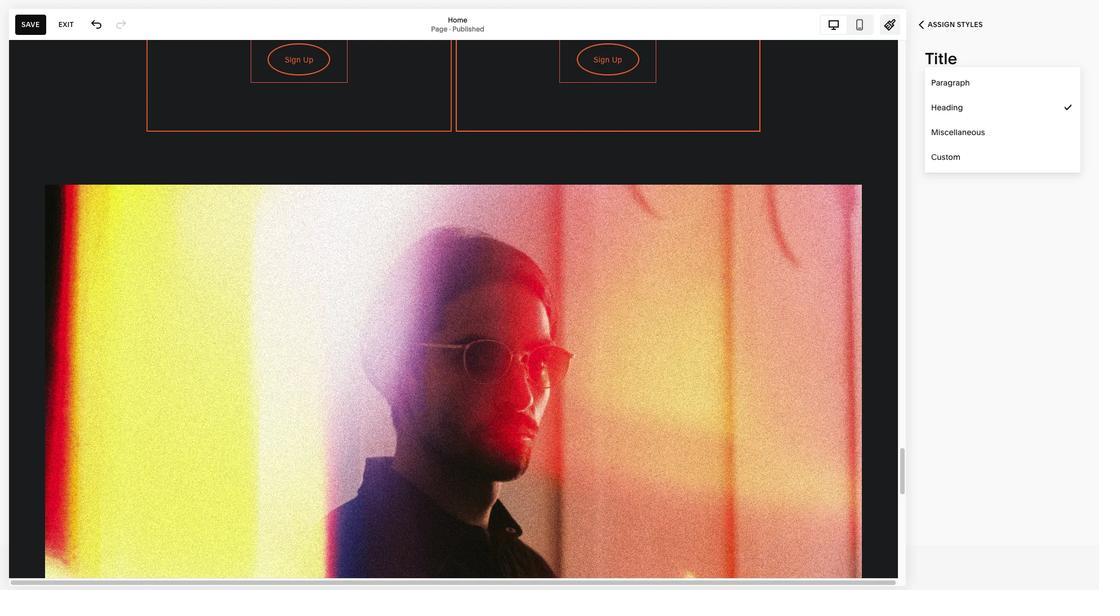 Task type: describe. For each thing, give the bounding box(es) containing it.
save
[[21, 20, 40, 28]]

your trial ends in 14 days. upgrade now to get the most out of your site.
[[392, 570, 653, 580]]

list box containing paragraph
[[925, 70, 1081, 170]]

assign styles button
[[907, 12, 996, 37]]

ends
[[426, 570, 444, 580]]

styles
[[958, 20, 984, 29]]

heading
[[932, 103, 963, 113]]

custom
[[932, 152, 961, 162]]

·
[[449, 25, 451, 33]]

get
[[547, 570, 560, 580]]

miscellaneous
[[932, 127, 986, 138]]

to
[[538, 570, 545, 580]]

now
[[520, 570, 536, 580]]

in
[[446, 570, 453, 580]]

exit
[[58, 20, 74, 28]]

exit button
[[52, 14, 80, 35]]

title
[[925, 49, 958, 68]]

save button
[[15, 14, 46, 35]]

size
[[925, 140, 939, 147]]

upgrade
[[486, 570, 519, 580]]



Task type: locate. For each thing, give the bounding box(es) containing it.
out
[[596, 570, 608, 580]]

style down paragraph
[[925, 103, 944, 113]]

14
[[455, 570, 462, 580]]

paragraph
[[932, 78, 970, 88]]

site.
[[638, 570, 653, 580]]

2 style from the top
[[925, 103, 944, 113]]

days.
[[464, 570, 484, 580]]

home
[[448, 16, 468, 24]]

style
[[925, 87, 944, 94], [925, 103, 944, 113]]

style inside field
[[925, 103, 944, 113]]

page
[[431, 25, 448, 33]]

your
[[619, 570, 636, 580]]

your
[[392, 570, 408, 580]]

trial
[[410, 570, 424, 580]]

assign styles
[[928, 20, 984, 29]]

home page · published
[[431, 16, 485, 33]]

1 vertical spatial style
[[925, 103, 944, 113]]

the
[[562, 570, 574, 580]]

list box
[[925, 70, 1081, 170]]

tab list
[[821, 16, 873, 34]]

0 vertical spatial style
[[925, 87, 944, 94]]

assign
[[928, 20, 956, 29]]

most
[[576, 570, 594, 580]]

published
[[453, 25, 485, 33]]

style up heading on the top right of page
[[925, 87, 944, 94]]

of
[[610, 570, 618, 580]]

1 style from the top
[[925, 87, 944, 94]]

Style field
[[925, 95, 1081, 120]]



Task type: vqa. For each thing, say whether or not it's contained in the screenshot.
404 Page BUTTON
no



